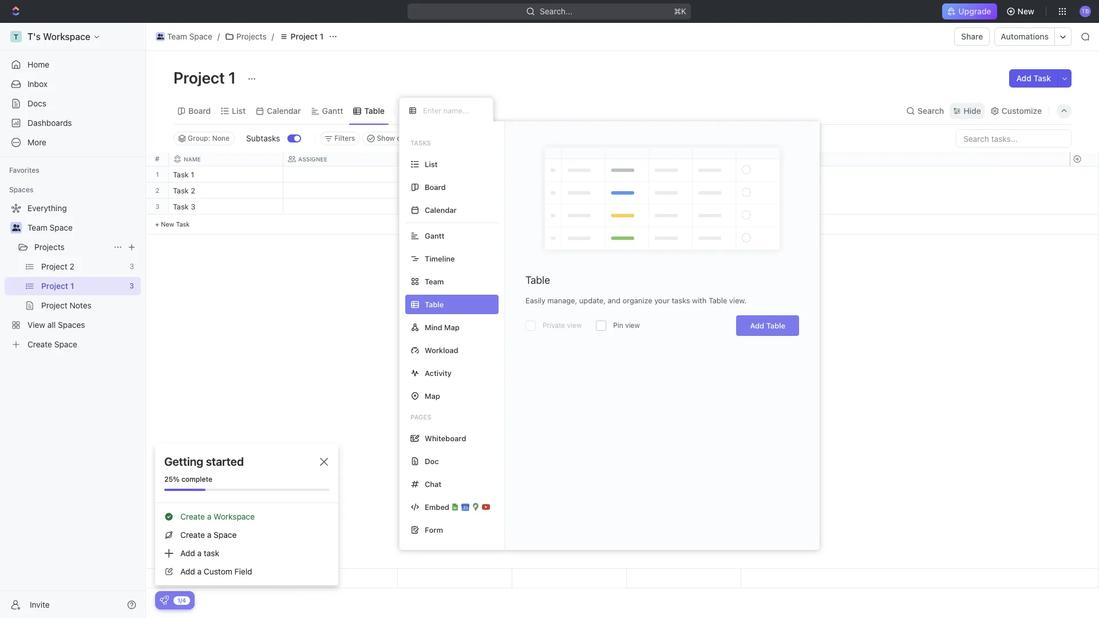 Task type: locate. For each thing, give the bounding box(es) containing it.
0 vertical spatial calendar
[[267, 106, 301, 115]]

task up "customize"
[[1034, 73, 1051, 83]]

0 horizontal spatial projects
[[34, 242, 65, 252]]

1 horizontal spatial list
[[425, 159, 438, 169]]

create up add a task
[[180, 530, 205, 540]]

2 inside 1 2 3
[[155, 187, 159, 194]]

a left task
[[197, 548, 202, 558]]

1 vertical spatial calendar
[[425, 205, 457, 214]]

team space link
[[153, 30, 215, 44], [27, 219, 139, 237]]

getting
[[164, 455, 203, 468]]

2 to do cell from the top
[[398, 199, 512, 214]]

0 vertical spatial gantt
[[322, 106, 343, 115]]

1 set priority element from the top
[[625, 167, 642, 184]]

‎task down "‎task 1"
[[173, 186, 189, 195]]

projects
[[236, 31, 267, 41], [34, 242, 65, 252]]

set priority image
[[625, 167, 642, 184], [625, 199, 642, 216]]

update,
[[579, 296, 606, 305]]

press space to select this row. row containing 3
[[146, 199, 169, 215]]

0 vertical spatial create
[[180, 512, 205, 522]]

board left "list" link
[[188, 106, 211, 115]]

Search tasks... text field
[[957, 130, 1071, 147]]

2 view from the left
[[625, 321, 640, 330]]

task down '‎task 2'
[[173, 202, 189, 211]]

0 vertical spatial set priority image
[[625, 167, 642, 184]]

map right "mind" at bottom left
[[444, 323, 460, 332]]

workspace
[[214, 512, 255, 522]]

0 vertical spatial new
[[1018, 6, 1035, 16]]

1 horizontal spatial /
[[272, 31, 274, 41]]

1 to do cell from the top
[[398, 183, 512, 198]]

1 vertical spatial team
[[27, 223, 47, 232]]

row
[[169, 152, 741, 167]]

press space to select this row. row containing task 3
[[169, 199, 741, 216]]

0 horizontal spatial new
[[161, 220, 174, 228]]

do up timeline in the top of the page
[[415, 203, 425, 211]]

view
[[414, 106, 432, 115]]

2 create from the top
[[180, 530, 205, 540]]

create for create a space
[[180, 530, 205, 540]]

share
[[961, 31, 983, 41]]

1 set priority image from the top
[[625, 167, 642, 184]]

1 horizontal spatial calendar
[[425, 205, 457, 214]]

2 / from the left
[[272, 31, 274, 41]]

started
[[206, 455, 244, 468]]

add
[[1016, 73, 1032, 83], [750, 321, 764, 330], [180, 548, 195, 558], [180, 567, 195, 577]]

0 vertical spatial project
[[291, 31, 318, 41]]

project 1 link
[[276, 30, 326, 44]]

1 vertical spatial team space
[[27, 223, 73, 232]]

0 horizontal spatial project 1
[[173, 68, 240, 87]]

0 horizontal spatial team space
[[27, 223, 73, 232]]

new up automations
[[1018, 6, 1035, 16]]

project 1
[[291, 31, 323, 41], [173, 68, 240, 87]]

automations button
[[995, 28, 1055, 45]]

0 vertical spatial team space
[[167, 31, 212, 41]]

1 vertical spatial project 1
[[173, 68, 240, 87]]

list down tasks
[[425, 159, 438, 169]]

1 horizontal spatial team space link
[[153, 30, 215, 44]]

1 inside 1 2 3
[[156, 171, 159, 178]]

list
[[232, 106, 246, 115], [425, 159, 438, 169]]

#
[[155, 155, 159, 163]]

view
[[567, 321, 582, 330], [625, 321, 640, 330]]

2 to from the top
[[405, 203, 414, 211]]

create
[[180, 512, 205, 522], [180, 530, 205, 540]]

set priority image
[[625, 183, 642, 200]]

2 vertical spatial space
[[214, 530, 237, 540]]

1 vertical spatial to do cell
[[398, 199, 512, 214]]

subtasks button
[[242, 129, 288, 148]]

a up create a space
[[207, 512, 211, 522]]

do for ‎task 2
[[415, 187, 425, 195]]

1 vertical spatial to do
[[405, 203, 425, 211]]

view right private
[[567, 321, 582, 330]]

form
[[425, 525, 443, 534]]

task down task 3
[[176, 220, 190, 228]]

1 horizontal spatial project 1
[[291, 31, 323, 41]]

1 vertical spatial project
[[173, 68, 225, 87]]

new inside button
[[1018, 6, 1035, 16]]

0 vertical spatial to
[[405, 187, 414, 195]]

board
[[188, 106, 211, 115], [425, 182, 446, 192]]

2
[[191, 186, 195, 195], [155, 187, 159, 194]]

a down add a task
[[197, 567, 202, 577]]

home
[[27, 60, 49, 69]]

1 horizontal spatial projects
[[236, 31, 267, 41]]

0 horizontal spatial list
[[232, 106, 246, 115]]

list link
[[230, 103, 246, 119]]

2 set priority element from the top
[[625, 183, 642, 200]]

1 to from the top
[[405, 187, 414, 195]]

show
[[377, 134, 395, 143]]

a for space
[[207, 530, 211, 540]]

0 vertical spatial task
[[1034, 73, 1051, 83]]

1 ‎task from the top
[[173, 170, 189, 179]]

projects inside tree
[[34, 242, 65, 252]]

3
[[191, 202, 195, 211], [155, 203, 159, 210]]

‎task for ‎task 1
[[173, 170, 189, 179]]

new task
[[161, 220, 190, 228]]

1 vertical spatial do
[[415, 203, 425, 211]]

1 vertical spatial projects
[[34, 242, 65, 252]]

3 set priority element from the top
[[625, 199, 642, 216]]

1 to do from the top
[[405, 187, 425, 195]]

mind map
[[425, 323, 460, 332]]

to
[[405, 187, 414, 195], [405, 203, 414, 211]]

1 horizontal spatial new
[[1018, 6, 1035, 16]]

0 vertical spatial team space link
[[153, 30, 215, 44]]

1 / from the left
[[217, 31, 220, 41]]

0 vertical spatial space
[[189, 31, 212, 41]]

invite
[[30, 600, 50, 609]]

upgrade
[[959, 6, 991, 16]]

a for custom
[[197, 567, 202, 577]]

space
[[189, 31, 212, 41], [50, 223, 73, 232], [214, 530, 237, 540]]

1 vertical spatial team space link
[[27, 219, 139, 237]]

1 horizontal spatial board
[[425, 182, 446, 192]]

row group containing ‎task 1
[[169, 167, 741, 235]]

1 vertical spatial gantt
[[425, 231, 445, 240]]

2 to do from the top
[[405, 203, 425, 211]]

0 vertical spatial projects link
[[222, 30, 269, 44]]

a for task
[[197, 548, 202, 558]]

0 vertical spatial to do cell
[[398, 183, 512, 198]]

to for ‎task 2
[[405, 187, 414, 195]]

calendar link
[[265, 103, 301, 119]]

/
[[217, 31, 220, 41], [272, 31, 274, 41]]

embed
[[425, 502, 449, 512]]

do
[[415, 187, 425, 195], [415, 203, 425, 211]]

set priority image for 1
[[625, 167, 642, 184]]

0 horizontal spatial gantt
[[322, 106, 343, 115]]

1 horizontal spatial gantt
[[425, 231, 445, 240]]

press space to select this row. row
[[146, 167, 169, 183], [169, 167, 741, 184], [146, 183, 169, 199], [169, 183, 741, 200], [146, 199, 169, 215], [169, 199, 741, 216], [169, 569, 741, 589]]

3 down '‎task 2'
[[191, 202, 195, 211]]

1 do from the top
[[415, 187, 425, 195]]

add task button
[[1010, 69, 1058, 88]]

25%
[[164, 475, 180, 484]]

upgrade link
[[943, 3, 997, 19]]

gantt left table link
[[322, 106, 343, 115]]

1
[[320, 31, 323, 41], [228, 68, 236, 87], [191, 170, 194, 179], [156, 171, 159, 178]]

projects link
[[222, 30, 269, 44], [34, 238, 109, 256]]

1 horizontal spatial team
[[167, 31, 187, 41]]

list up subtasks button
[[232, 106, 246, 115]]

a up task
[[207, 530, 211, 540]]

table
[[364, 106, 385, 115], [526, 274, 550, 286], [709, 296, 727, 305], [766, 321, 785, 330]]

show closed button
[[363, 132, 424, 145]]

easily
[[526, 296, 545, 305]]

‎task for ‎task 2
[[173, 186, 189, 195]]

2 horizontal spatial team
[[425, 277, 444, 286]]

calendar up subtasks button
[[267, 106, 301, 115]]

2 ‎task from the top
[[173, 186, 189, 195]]

1/4
[[177, 597, 186, 604]]

with
[[692, 296, 707, 305]]

0 horizontal spatial team space link
[[27, 219, 139, 237]]

field
[[235, 567, 252, 577]]

user group image
[[157, 34, 164, 40], [12, 224, 20, 231]]

tasks
[[672, 296, 690, 305]]

row group
[[146, 167, 169, 235], [169, 167, 741, 235], [1070, 167, 1099, 235], [1070, 569, 1099, 588]]

new down task 3
[[161, 220, 174, 228]]

0 horizontal spatial /
[[217, 31, 220, 41]]

gantt up timeline in the top of the page
[[425, 231, 445, 240]]

view right pin
[[625, 321, 640, 330]]

2 do from the top
[[415, 203, 425, 211]]

1 horizontal spatial map
[[444, 323, 460, 332]]

inbox link
[[5, 75, 141, 93]]

0 vertical spatial project 1
[[291, 31, 323, 41]]

search button
[[903, 103, 948, 119]]

calendar
[[267, 106, 301, 115], [425, 205, 457, 214]]

team inside tree
[[27, 223, 47, 232]]

1 vertical spatial board
[[425, 182, 446, 192]]

sidebar navigation
[[0, 23, 146, 618]]

1 vertical spatial space
[[50, 223, 73, 232]]

board down tasks
[[425, 182, 446, 192]]

1 vertical spatial map
[[425, 391, 440, 400]]

calendar up timeline in the top of the page
[[425, 205, 457, 214]]

0 horizontal spatial projects link
[[34, 238, 109, 256]]

set priority element
[[625, 167, 642, 184], [625, 183, 642, 200], [625, 199, 642, 216]]

task for new task
[[176, 220, 190, 228]]

task inside button
[[1034, 73, 1051, 83]]

2 vertical spatial task
[[176, 220, 190, 228]]

mind
[[425, 323, 442, 332]]

pin
[[613, 321, 623, 330]]

create a space
[[180, 530, 237, 540]]

0 vertical spatial list
[[232, 106, 246, 115]]

1 horizontal spatial team space
[[167, 31, 212, 41]]

0 horizontal spatial team
[[27, 223, 47, 232]]

1 vertical spatial user group image
[[12, 224, 20, 231]]

new
[[1018, 6, 1035, 16], [161, 220, 174, 228]]

1 vertical spatial create
[[180, 530, 205, 540]]

view.
[[729, 296, 747, 305]]

view button
[[399, 97, 436, 124]]

add inside add task button
[[1016, 73, 1032, 83]]

tree
[[5, 199, 141, 354]]

project
[[291, 31, 318, 41], [173, 68, 225, 87]]

1 horizontal spatial user group image
[[157, 34, 164, 40]]

press space to select this row. row containing 1
[[146, 167, 169, 183]]

0 vertical spatial ‎task
[[173, 170, 189, 179]]

grid containing ‎task 1
[[146, 152, 1099, 589]]

0 horizontal spatial view
[[567, 321, 582, 330]]

1 vertical spatial set priority image
[[625, 199, 642, 216]]

1 vertical spatial ‎task
[[173, 186, 189, 195]]

add for add a custom field
[[180, 567, 195, 577]]

do down tasks
[[415, 187, 425, 195]]

2 left '‎task 2'
[[155, 187, 159, 194]]

press space to select this row. row containing ‎task 2
[[169, 183, 741, 200]]

1 vertical spatial task
[[173, 202, 189, 211]]

0 vertical spatial do
[[415, 187, 425, 195]]

grid
[[146, 152, 1099, 589]]

0 horizontal spatial 2
[[155, 187, 159, 194]]

cell
[[283, 167, 398, 182], [398, 167, 512, 182], [512, 167, 627, 182], [283, 183, 398, 198], [512, 183, 627, 198], [283, 199, 398, 214], [512, 199, 627, 214]]

1 horizontal spatial view
[[625, 321, 640, 330]]

map down activity on the bottom of page
[[425, 391, 440, 400]]

0 horizontal spatial user group image
[[12, 224, 20, 231]]

private view
[[543, 321, 582, 330]]

chat
[[425, 479, 442, 489]]

press space to select this row. row containing 2
[[146, 183, 169, 199]]

onboarding checklist button image
[[160, 596, 169, 605]]

‎task up '‎task 2'
[[173, 170, 189, 179]]

0 horizontal spatial space
[[50, 223, 73, 232]]

2 set priority image from the top
[[625, 199, 642, 216]]

tree containing team space
[[5, 199, 141, 354]]

1 horizontal spatial 2
[[191, 186, 195, 195]]

1 vertical spatial to
[[405, 203, 414, 211]]

create up create a space
[[180, 512, 205, 522]]

1 view from the left
[[567, 321, 582, 330]]

2 up task 3
[[191, 186, 195, 195]]

1 vertical spatial list
[[425, 159, 438, 169]]

0 vertical spatial board
[[188, 106, 211, 115]]

0 vertical spatial to do
[[405, 187, 425, 195]]

1 create from the top
[[180, 512, 205, 522]]

to do cell
[[398, 183, 512, 198], [398, 199, 512, 214]]

1 vertical spatial new
[[161, 220, 174, 228]]

3 left task 3
[[155, 203, 159, 210]]

team
[[167, 31, 187, 41], [27, 223, 47, 232], [425, 277, 444, 286]]

a
[[207, 512, 211, 522], [207, 530, 211, 540], [197, 548, 202, 558], [197, 567, 202, 577]]

1 horizontal spatial project
[[291, 31, 318, 41]]



Task type: describe. For each thing, give the bounding box(es) containing it.
‎task 1
[[173, 170, 194, 179]]

search
[[918, 106, 944, 115]]

project inside "link"
[[291, 31, 318, 41]]

activity
[[425, 368, 452, 378]]

2 horizontal spatial space
[[214, 530, 237, 540]]

add task
[[1016, 73, 1051, 83]]

user group image inside sidebar navigation
[[12, 224, 20, 231]]

to do cell for task 3
[[398, 199, 512, 214]]

0 vertical spatial projects
[[236, 31, 267, 41]]

automations
[[1001, 31, 1049, 41]]

set priority element for 2
[[625, 183, 642, 200]]

2 for 1
[[155, 187, 159, 194]]

create for create a workspace
[[180, 512, 205, 522]]

view for pin view
[[625, 321, 640, 330]]

new for new task
[[161, 220, 174, 228]]

docs link
[[5, 94, 141, 113]]

dashboards link
[[5, 114, 141, 132]]

workload
[[425, 346, 458, 355]]

add a custom field
[[180, 567, 252, 577]]

complete
[[181, 475, 212, 484]]

tasks
[[410, 139, 431, 147]]

customize button
[[987, 103, 1045, 119]]

table link
[[362, 103, 385, 119]]

press space to select this row. row containing ‎task 1
[[169, 167, 741, 184]]

home link
[[5, 56, 141, 74]]

do for task 3
[[415, 203, 425, 211]]

1 horizontal spatial projects link
[[222, 30, 269, 44]]

new for new
[[1018, 6, 1035, 16]]

view for private view
[[567, 321, 582, 330]]

0 horizontal spatial project
[[173, 68, 225, 87]]

doc
[[425, 457, 439, 466]]

view button
[[399, 103, 436, 119]]

0 vertical spatial user group image
[[157, 34, 164, 40]]

to for task 3
[[405, 203, 414, 211]]

task inside row group
[[173, 202, 189, 211]]

timeline
[[425, 254, 455, 263]]

0 horizontal spatial board
[[188, 106, 211, 115]]

closed
[[397, 134, 419, 143]]

task for add task
[[1034, 73, 1051, 83]]

inbox
[[27, 79, 48, 89]]

favorites button
[[5, 164, 44, 177]]

0 horizontal spatial map
[[425, 391, 440, 400]]

onboarding checklist button element
[[160, 596, 169, 605]]

customize
[[1002, 106, 1042, 115]]

‎task 2
[[173, 186, 195, 195]]

to do for task 3
[[405, 203, 425, 211]]

0 horizontal spatial calendar
[[267, 106, 301, 115]]

2 for ‎task
[[191, 186, 195, 195]]

project 1 inside "link"
[[291, 31, 323, 41]]

tree inside sidebar navigation
[[5, 199, 141, 354]]

add table
[[750, 321, 785, 330]]

⌘k
[[674, 6, 687, 16]]

favorites
[[9, 166, 39, 175]]

manage,
[[548, 296, 577, 305]]

1 vertical spatial projects link
[[34, 238, 109, 256]]

pin view
[[613, 321, 640, 330]]

2 vertical spatial team
[[425, 277, 444, 286]]

subtasks
[[246, 133, 280, 143]]

a for workspace
[[207, 512, 211, 522]]

1 horizontal spatial space
[[189, 31, 212, 41]]

add for add a task
[[180, 548, 195, 558]]

and
[[608, 296, 621, 305]]

whiteboard
[[425, 434, 466, 443]]

1 horizontal spatial 3
[[191, 202, 195, 211]]

getting started
[[164, 455, 244, 468]]

spaces
[[9, 185, 33, 194]]

row group containing 1 2 3
[[146, 167, 169, 235]]

organize
[[623, 296, 652, 305]]

private
[[543, 321, 565, 330]]

space inside tree
[[50, 223, 73, 232]]

team space inside tree
[[27, 223, 73, 232]]

Enter name... field
[[422, 105, 484, 116]]

hide
[[964, 106, 981, 115]]

custom
[[204, 567, 232, 577]]

add for add table
[[750, 321, 764, 330]]

1 inside the project 1 "link"
[[320, 31, 323, 41]]

gantt link
[[320, 103, 343, 119]]

task
[[204, 548, 219, 558]]

task 3
[[173, 202, 195, 211]]

25% complete
[[164, 475, 212, 484]]

to do cell for ‎task 2
[[398, 183, 512, 198]]

show closed
[[377, 134, 419, 143]]

0 vertical spatial team
[[167, 31, 187, 41]]

1 2 3
[[155, 171, 159, 210]]

add for add task
[[1016, 73, 1032, 83]]

easily manage, update, and organize your tasks with table view.
[[526, 296, 747, 305]]

0 vertical spatial map
[[444, 323, 460, 332]]

set priority element for 3
[[625, 199, 642, 216]]

share button
[[954, 27, 990, 46]]

dashboards
[[27, 118, 72, 128]]

your
[[654, 296, 670, 305]]

add a task
[[180, 548, 219, 558]]

search...
[[540, 6, 573, 16]]

set priority image for 3
[[625, 199, 642, 216]]

pages
[[410, 413, 431, 421]]

close image
[[320, 458, 328, 466]]

0 horizontal spatial 3
[[155, 203, 159, 210]]

hide button
[[950, 103, 985, 119]]

create a workspace
[[180, 512, 255, 522]]

board link
[[186, 103, 211, 119]]

to do for ‎task 2
[[405, 187, 425, 195]]

new button
[[1002, 2, 1041, 21]]

docs
[[27, 98, 46, 108]]

set priority element for 1
[[625, 167, 642, 184]]



Task type: vqa. For each thing, say whether or not it's contained in the screenshot.
left "Projects" link
yes



